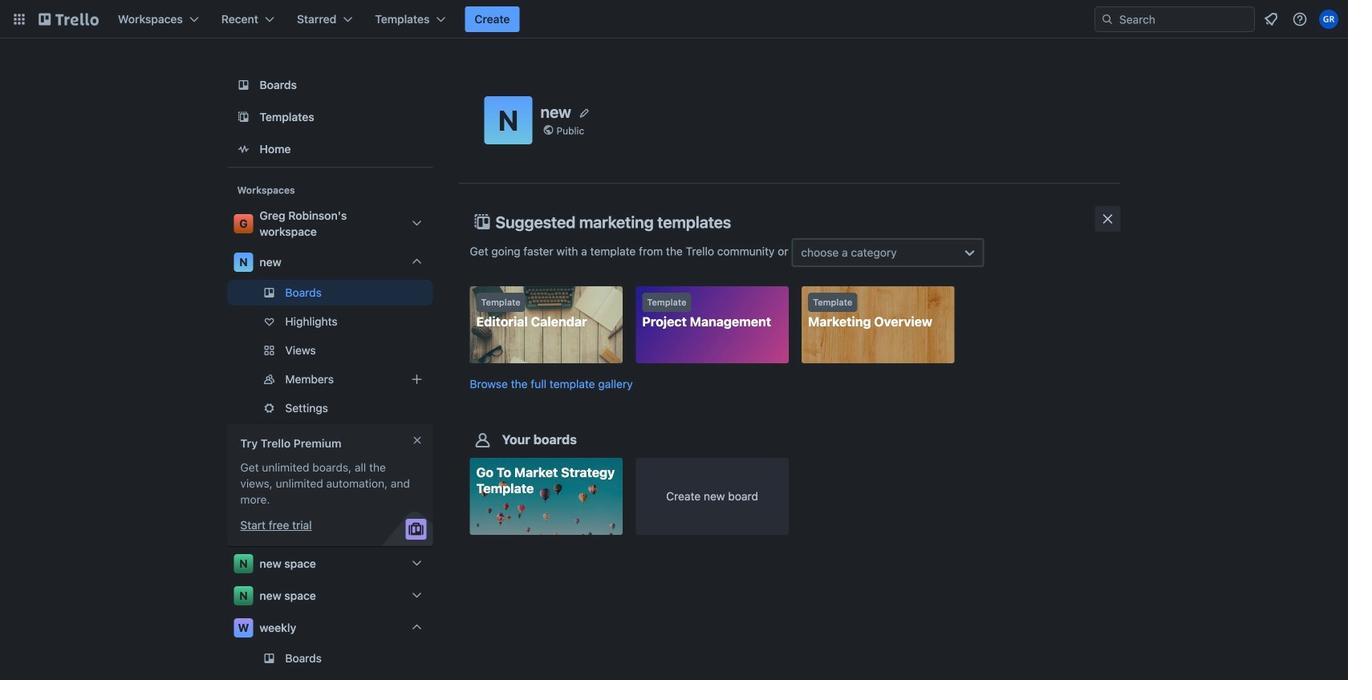 Task type: locate. For each thing, give the bounding box(es) containing it.
home image
[[234, 140, 253, 159]]

add image
[[407, 370, 427, 389]]

open information menu image
[[1292, 11, 1308, 27]]

search image
[[1101, 13, 1114, 26]]

board image
[[234, 75, 253, 95]]

primary element
[[0, 0, 1349, 39]]



Task type: describe. For each thing, give the bounding box(es) containing it.
0 notifications image
[[1262, 10, 1281, 29]]

greg robinson (gregrobinson96) image
[[1320, 10, 1339, 29]]

template board image
[[234, 108, 253, 127]]

back to home image
[[39, 6, 99, 32]]

Search field
[[1095, 6, 1255, 32]]



Task type: vqa. For each thing, say whether or not it's contained in the screenshot.
SEARCH 'field'
yes



